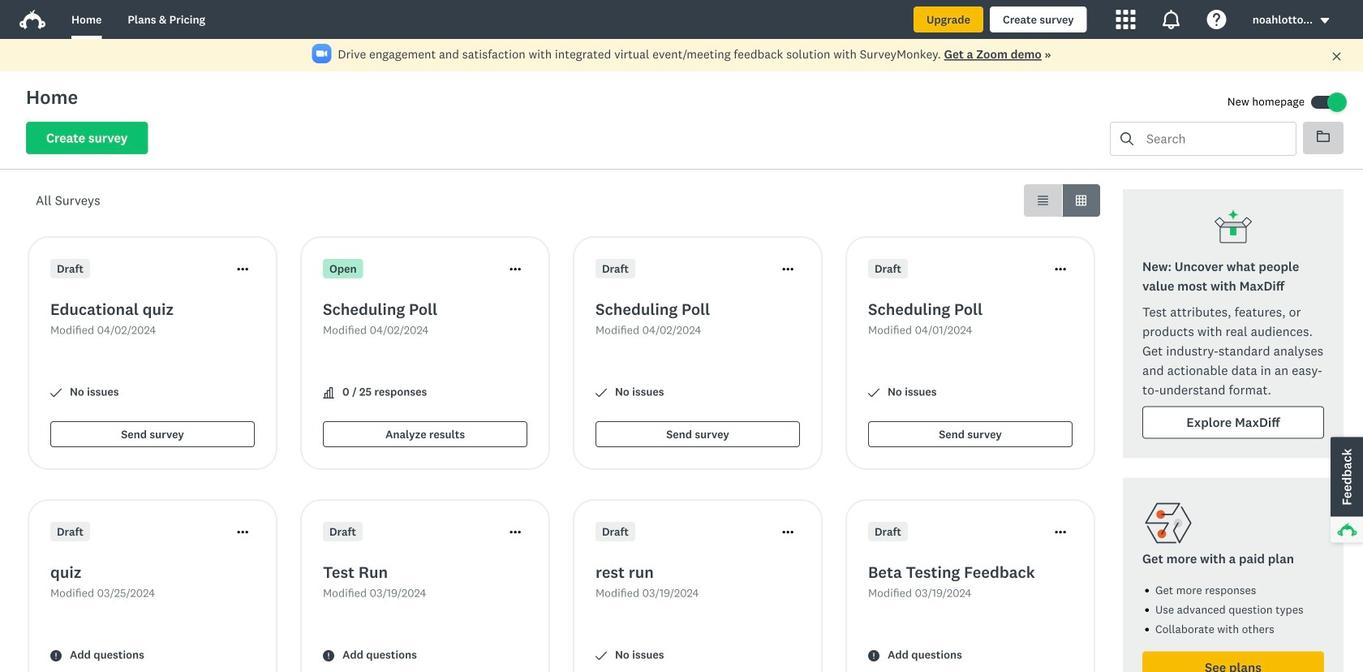 Task type: vqa. For each thing, say whether or not it's contained in the screenshot.
documentclone icon
no



Task type: describe. For each thing, give the bounding box(es) containing it.
1 no issues image from the top
[[596, 387, 607, 399]]

2 no issues image from the top
[[596, 650, 607, 662]]

notification center icon image
[[1162, 10, 1182, 29]]

1 no issues image from the left
[[50, 387, 62, 399]]

2 brand logo image from the top
[[19, 10, 45, 29]]

1 warning image from the left
[[50, 650, 62, 662]]

2 warning image from the left
[[868, 650, 880, 662]]

2 no issues image from the left
[[868, 387, 880, 399]]

Search text field
[[1134, 123, 1296, 155]]



Task type: locate. For each thing, give the bounding box(es) containing it.
help icon image
[[1208, 10, 1227, 29]]

0 horizontal spatial warning image
[[50, 650, 62, 662]]

warning image
[[323, 650, 334, 662]]

0 vertical spatial no issues image
[[596, 387, 607, 399]]

brand logo image
[[19, 6, 45, 32], [19, 10, 45, 29]]

warning image
[[50, 650, 62, 662], [868, 650, 880, 662]]

search image
[[1121, 132, 1134, 145]]

no issues image
[[596, 387, 607, 399], [596, 650, 607, 662]]

2 folders image from the top
[[1317, 131, 1330, 142]]

no issues image
[[50, 387, 62, 399], [868, 387, 880, 399]]

dropdown arrow icon image
[[1320, 15, 1331, 26], [1321, 18, 1330, 24]]

folders image
[[1317, 130, 1330, 143], [1317, 131, 1330, 142]]

1 brand logo image from the top
[[19, 6, 45, 32]]

search image
[[1121, 132, 1134, 145]]

response count image
[[323, 387, 334, 399], [323, 387, 334, 399]]

1 horizontal spatial no issues image
[[868, 387, 880, 399]]

group
[[1024, 184, 1101, 217]]

products icon image
[[1117, 10, 1136, 29], [1117, 10, 1136, 29]]

x image
[[1332, 51, 1342, 62]]

0 horizontal spatial no issues image
[[50, 387, 62, 399]]

1 horizontal spatial warning image
[[868, 650, 880, 662]]

max diff icon image
[[1214, 209, 1253, 248]]

1 folders image from the top
[[1317, 130, 1330, 143]]

response based pricing icon image
[[1143, 497, 1195, 549]]

1 vertical spatial no issues image
[[596, 650, 607, 662]]



